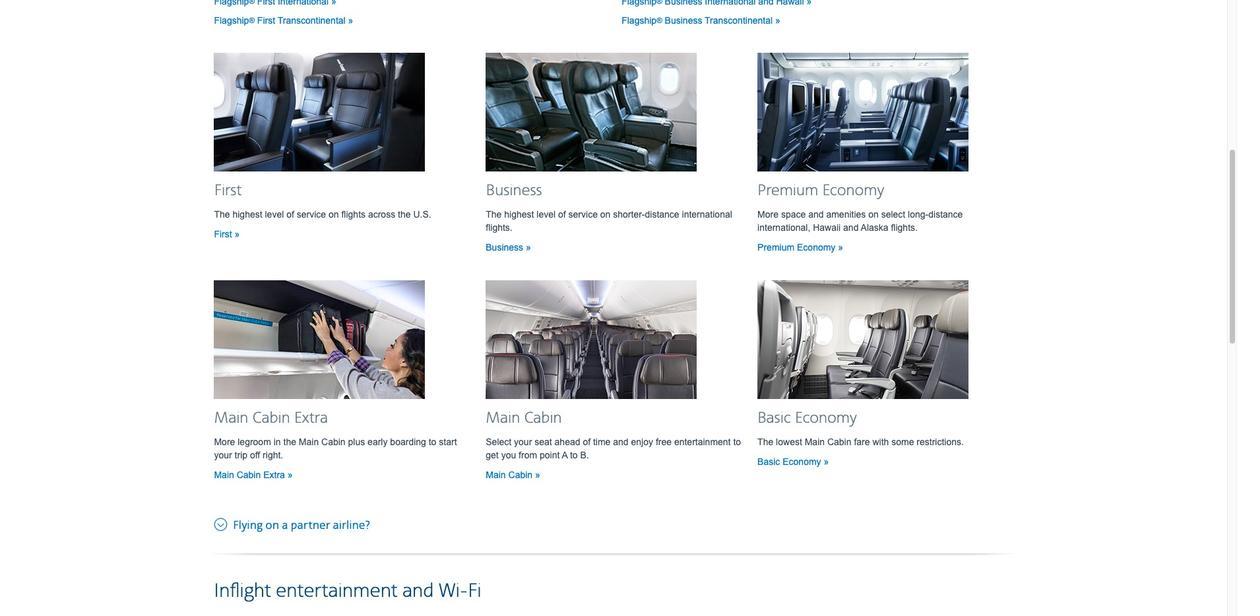 Task type: locate. For each thing, give the bounding box(es) containing it.
1 vertical spatial more
[[214, 437, 235, 447]]

1 horizontal spatial service
[[568, 209, 598, 219]]

airline?
[[333, 518, 370, 533]]

the
[[214, 209, 230, 219], [486, 209, 502, 219], [757, 437, 773, 447]]

on left a on the left bottom of page
[[265, 518, 279, 533]]

0 horizontal spatial flagship
[[214, 15, 249, 26]]

1 service from the left
[[297, 209, 326, 219]]

1 vertical spatial business
[[486, 181, 542, 200]]

on inside flying on a partner airline? link
[[265, 518, 279, 533]]

enjoy
[[631, 437, 653, 447]]

partner
[[291, 518, 330, 533]]

basic
[[757, 409, 791, 428], [757, 456, 780, 467]]

distance inside more space and amenities on select long-distance international, hawaii and alaska flights.
[[928, 209, 963, 219]]

on left shorter-
[[600, 209, 611, 219]]

0 horizontal spatial flights.
[[486, 222, 512, 233]]

0 horizontal spatial distance
[[645, 209, 679, 219]]

extra down right.
[[263, 470, 285, 480]]

0 vertical spatial entertainment
[[674, 437, 731, 447]]

main cabin extra
[[214, 409, 328, 428], [214, 470, 287, 480]]

1 basic from the top
[[757, 409, 791, 428]]

flights.
[[486, 222, 512, 233], [891, 222, 918, 233]]

entertainment inside select your seat ahead of time and enjoy free entertainment to get you from point a to b.
[[674, 437, 731, 447]]

1 premium from the top
[[757, 181, 818, 200]]

in
[[274, 437, 281, 447]]

2 transcontinental from the left
[[705, 15, 773, 26]]

1 horizontal spatial the
[[486, 209, 502, 219]]

the left lowest
[[757, 437, 773, 447]]

main up legroom
[[214, 409, 248, 428]]

free
[[656, 437, 672, 447]]

you
[[501, 450, 516, 460]]

distance left international
[[645, 209, 679, 219]]

0 horizontal spatial highest
[[233, 209, 262, 219]]

1 vertical spatial premium
[[757, 242, 794, 252]]

across
[[368, 209, 395, 219]]

highest up business link
[[504, 209, 534, 219]]

premium economy
[[757, 181, 884, 200], [757, 242, 838, 252]]

1 horizontal spatial level
[[537, 209, 556, 219]]

0 vertical spatial main cabin extra
[[214, 409, 328, 428]]

0 vertical spatial main cabin
[[486, 409, 562, 428]]

on left flights
[[329, 209, 339, 219]]

extra up more legroom in the main cabin plus early boarding to start your trip off right. on the bottom of the page
[[294, 409, 328, 428]]

premium down international,
[[757, 242, 794, 252]]

0 vertical spatial basic economy
[[757, 409, 857, 428]]

more up international,
[[757, 209, 779, 219]]

service inside the highest level of service on shorter-distance international flights.
[[568, 209, 598, 219]]

®
[[249, 16, 255, 24], [657, 16, 662, 24]]

service
[[297, 209, 326, 219], [568, 209, 598, 219]]

1 highest from the left
[[233, 209, 262, 219]]

1 premium economy from the top
[[757, 181, 884, 200]]

more
[[757, 209, 779, 219], [214, 437, 235, 447]]

0 horizontal spatial service
[[297, 209, 326, 219]]

1 vertical spatial basic economy
[[757, 456, 824, 467]]

1 level from the left
[[265, 209, 284, 219]]

off
[[250, 450, 260, 460]]

inflight
[[214, 579, 271, 603]]

the up business link
[[486, 209, 502, 219]]

get
[[486, 450, 499, 460]]

to left start
[[429, 437, 436, 447]]

2 flagship from the left
[[622, 15, 657, 26]]

1 horizontal spatial entertainment
[[674, 437, 731, 447]]

shorter-
[[613, 209, 645, 219]]

right.
[[263, 450, 283, 460]]

main
[[214, 409, 248, 428], [486, 409, 520, 428], [299, 437, 319, 447], [805, 437, 825, 447], [214, 470, 234, 480], [486, 470, 506, 480]]

space
[[781, 209, 806, 219]]

time
[[593, 437, 611, 447]]

service left flights
[[297, 209, 326, 219]]

basic economy down lowest
[[757, 456, 824, 467]]

0 horizontal spatial transcontinental
[[278, 15, 346, 26]]

on up alaska
[[868, 209, 879, 219]]

to right a
[[570, 450, 578, 460]]

first
[[257, 15, 275, 26], [214, 181, 242, 200], [214, 229, 235, 239]]

0 horizontal spatial more
[[214, 437, 235, 447]]

your up from
[[514, 437, 532, 447]]

highest inside the highest level of service on shorter-distance international flights.
[[504, 209, 534, 219]]

early
[[368, 437, 388, 447]]

premium
[[757, 181, 818, 200], [757, 242, 794, 252]]

distance inside the highest level of service on shorter-distance international flights.
[[645, 209, 679, 219]]

1 vertical spatial main cabin extra
[[214, 470, 287, 480]]

1 vertical spatial your
[[214, 450, 232, 460]]

flights. up business link
[[486, 222, 512, 233]]

2 distance from the left
[[928, 209, 963, 219]]

to
[[429, 437, 436, 447], [733, 437, 741, 447], [570, 450, 578, 460]]

basic down lowest
[[757, 456, 780, 467]]

0 vertical spatial your
[[514, 437, 532, 447]]

your inside more legroom in the main cabin plus early boarding to start your trip off right.
[[214, 450, 232, 460]]

cabin down from
[[508, 470, 532, 480]]

first link
[[214, 229, 240, 239]]

more inside more legroom in the main cabin plus early boarding to start your trip off right.
[[214, 437, 235, 447]]

of inside the highest level of service on shorter-distance international flights.
[[558, 209, 566, 219]]

the inside the highest level of service on shorter-distance international flights.
[[486, 209, 502, 219]]

1 transcontinental from the left
[[278, 15, 346, 26]]

the for business
[[486, 209, 502, 219]]

economy up the lowest main cabin fare with some restrictions.
[[795, 409, 857, 428]]

1 horizontal spatial highest
[[504, 209, 534, 219]]

entertainment
[[674, 437, 731, 447], [276, 579, 397, 603]]

cabin
[[252, 409, 290, 428], [524, 409, 562, 428], [321, 437, 345, 447], [827, 437, 851, 447], [237, 470, 261, 480], [508, 470, 532, 480]]

main cabin link
[[486, 470, 540, 480]]

service left shorter-
[[568, 209, 598, 219]]

0 horizontal spatial of
[[286, 209, 294, 219]]

main cabin extra down off at the bottom
[[214, 470, 287, 480]]

1 vertical spatial the
[[283, 437, 296, 447]]

your left trip
[[214, 450, 232, 460]]

1 horizontal spatial the
[[398, 209, 411, 219]]

amenities
[[826, 209, 866, 219]]

from
[[519, 450, 537, 460]]

of for first
[[286, 209, 294, 219]]

main right in
[[299, 437, 319, 447]]

the for first
[[214, 209, 230, 219]]

1 flights. from the left
[[486, 222, 512, 233]]

more inside more space and amenities on select long-distance international, hawaii and alaska flights.
[[757, 209, 779, 219]]

to left lowest
[[733, 437, 741, 447]]

basic economy image
[[757, 280, 969, 399]]

highest for first
[[233, 209, 262, 219]]

main cabin up seat
[[486, 409, 562, 428]]

alaska
[[861, 222, 888, 233]]

cabin left plus
[[321, 437, 345, 447]]

economy
[[822, 181, 884, 200], [797, 242, 835, 252], [795, 409, 857, 428], [783, 456, 821, 467]]

1 vertical spatial first
[[214, 181, 242, 200]]

1 horizontal spatial your
[[514, 437, 532, 447]]

distance right select
[[928, 209, 963, 219]]

select your seat ahead of time and enjoy free entertainment to get you from point a to b.
[[486, 437, 741, 460]]

restrictions.
[[917, 437, 964, 447]]

0 horizontal spatial ®
[[249, 16, 255, 24]]

1 horizontal spatial transcontinental
[[705, 15, 773, 26]]

premium up space
[[757, 181, 818, 200]]

2 highest from the left
[[504, 209, 534, 219]]

1 horizontal spatial distance
[[928, 209, 963, 219]]

highest for business
[[504, 209, 534, 219]]

distance
[[645, 209, 679, 219], [928, 209, 963, 219]]

1 vertical spatial main cabin
[[486, 470, 535, 480]]

distance for premium economy
[[928, 209, 963, 219]]

1 horizontal spatial ®
[[657, 16, 662, 24]]

1 ® from the left
[[249, 16, 255, 24]]

0 horizontal spatial the
[[283, 437, 296, 447]]

main cabin extra up in
[[214, 409, 328, 428]]

1 vertical spatial basic
[[757, 456, 780, 467]]

extra
[[294, 409, 328, 428], [263, 470, 285, 480]]

more up trip
[[214, 437, 235, 447]]

1 horizontal spatial more
[[757, 209, 779, 219]]

main right lowest
[[805, 437, 825, 447]]

the left u.s.
[[398, 209, 411, 219]]

0 vertical spatial more
[[757, 209, 779, 219]]

highest up the first link
[[233, 209, 262, 219]]

basic economy
[[757, 409, 857, 428], [757, 456, 824, 467]]

0 horizontal spatial level
[[265, 209, 284, 219]]

more for premium economy
[[757, 209, 779, 219]]

1 distance from the left
[[645, 209, 679, 219]]

premium economy down international,
[[757, 242, 838, 252]]

distance for business
[[645, 209, 679, 219]]

1 horizontal spatial flagship
[[622, 15, 657, 26]]

level
[[265, 209, 284, 219], [537, 209, 556, 219]]

0 vertical spatial business
[[665, 15, 702, 26]]

0 vertical spatial basic
[[757, 409, 791, 428]]

0 horizontal spatial the
[[214, 209, 230, 219]]

2 service from the left
[[568, 209, 598, 219]]

the
[[398, 209, 411, 219], [283, 437, 296, 447]]

the right in
[[283, 437, 296, 447]]

1 main cabin from the top
[[486, 409, 562, 428]]

trip
[[235, 450, 247, 460]]

1 horizontal spatial flights.
[[891, 222, 918, 233]]

0 horizontal spatial your
[[214, 450, 232, 460]]

main cabin extra link
[[214, 470, 293, 480]]

2 main cabin extra from the top
[[214, 470, 287, 480]]

more legroom in the main cabin plus early boarding to start your trip off right.
[[214, 437, 457, 460]]

level for first
[[265, 209, 284, 219]]

cabin up seat
[[524, 409, 562, 428]]

0 vertical spatial first
[[257, 15, 275, 26]]

fare
[[854, 437, 870, 447]]

level inside the highest level of service on shorter-distance international flights.
[[537, 209, 556, 219]]

of
[[286, 209, 294, 219], [558, 209, 566, 219], [583, 437, 591, 447]]

0 vertical spatial premium economy
[[757, 181, 884, 200]]

flagship
[[214, 15, 249, 26], [622, 15, 657, 26]]

1 horizontal spatial of
[[558, 209, 566, 219]]

flights. down select
[[891, 222, 918, 233]]

inflight entertainment and wi-fi
[[214, 579, 481, 603]]

highest
[[233, 209, 262, 219], [504, 209, 534, 219]]

2 vertical spatial first
[[214, 229, 235, 239]]

boarding
[[390, 437, 426, 447]]

0 vertical spatial extra
[[294, 409, 328, 428]]

1 vertical spatial extra
[[263, 470, 285, 480]]

basic up lowest
[[757, 409, 791, 428]]

the highest level of service on shorter-distance international flights.
[[486, 209, 732, 233]]

the up the first link
[[214, 209, 230, 219]]

main cabin
[[486, 409, 562, 428], [486, 470, 535, 480]]

flying on a partner airline? link
[[214, 514, 370, 534]]

on
[[329, 209, 339, 219], [600, 209, 611, 219], [868, 209, 879, 219], [265, 518, 279, 533]]

transcontinental
[[278, 15, 346, 26], [705, 15, 773, 26]]

1 vertical spatial entertainment
[[276, 579, 397, 603]]

your
[[514, 437, 532, 447], [214, 450, 232, 460]]

the for basic economy
[[757, 437, 773, 447]]

2 level from the left
[[537, 209, 556, 219]]

0 vertical spatial premium
[[757, 181, 818, 200]]

basic economy up lowest
[[757, 409, 857, 428]]

2 horizontal spatial the
[[757, 437, 773, 447]]

® inside flagship ® first transcontinental
[[249, 16, 255, 24]]

main up select
[[486, 409, 520, 428]]

and right time
[[613, 437, 628, 447]]

flagship ® business transcontinental
[[622, 15, 775, 26]]

and up 'hawaii'
[[808, 209, 824, 219]]

1 flagship from the left
[[214, 15, 249, 26]]

a
[[282, 518, 288, 533]]

of for business
[[558, 209, 566, 219]]

flagship for first transcontinental
[[214, 15, 249, 26]]

2 flights. from the left
[[891, 222, 918, 233]]

and
[[808, 209, 824, 219], [843, 222, 859, 233], [613, 437, 628, 447], [402, 579, 434, 603]]

2 premium economy from the top
[[757, 242, 838, 252]]

0 vertical spatial the
[[398, 209, 411, 219]]

main cabin down 'you'
[[486, 470, 535, 480]]

1 vertical spatial premium economy
[[757, 242, 838, 252]]

main down get
[[486, 470, 506, 480]]

2 ® from the left
[[657, 16, 662, 24]]

premium economy up amenities
[[757, 181, 884, 200]]

0 horizontal spatial to
[[429, 437, 436, 447]]

hawaii
[[813, 222, 841, 233]]

business
[[665, 15, 702, 26], [486, 181, 542, 200], [486, 242, 526, 252]]

® inside flagship ® business transcontinental
[[657, 16, 662, 24]]

2 horizontal spatial of
[[583, 437, 591, 447]]

2 main cabin from the top
[[486, 470, 535, 480]]



Task type: describe. For each thing, give the bounding box(es) containing it.
cabin inside more legroom in the main cabin plus early boarding to start your trip off right.
[[321, 437, 345, 447]]

level for business
[[537, 209, 556, 219]]

more for main cabin extra
[[214, 437, 235, 447]]

international,
[[757, 222, 810, 233]]

some
[[891, 437, 914, 447]]

main inside more legroom in the main cabin plus early boarding to start your trip off right.
[[299, 437, 319, 447]]

economy up amenities
[[822, 181, 884, 200]]

service for business
[[568, 209, 598, 219]]

select
[[486, 437, 511, 447]]

basic economy link
[[757, 456, 829, 467]]

flying
[[233, 518, 263, 533]]

your inside select your seat ahead of time and enjoy free entertainment to get you from point a to b.
[[514, 437, 532, 447]]

business class image
[[486, 53, 697, 171]]

long-
[[908, 209, 928, 219]]

premium economy image
[[757, 53, 969, 171]]

service for first
[[297, 209, 326, 219]]

transcontinental for business
[[705, 15, 773, 26]]

on inside the highest level of service on shorter-distance international flights.
[[600, 209, 611, 219]]

lowest
[[776, 437, 802, 447]]

of inside select your seat ahead of time and enjoy free entertainment to get you from point a to b.
[[583, 437, 591, 447]]

a
[[562, 450, 567, 460]]

legroom
[[238, 437, 271, 447]]

1 horizontal spatial to
[[570, 450, 578, 460]]

select
[[881, 209, 905, 219]]

flights. inside the highest level of service on shorter-distance international flights.
[[486, 222, 512, 233]]

main cabin image
[[486, 280, 697, 399]]

with
[[872, 437, 889, 447]]

start
[[439, 437, 457, 447]]

flagship ® first transcontinental
[[214, 15, 348, 26]]

2 basic economy from the top
[[757, 456, 824, 467]]

to inside more legroom in the main cabin plus early boarding to start your trip off right.
[[429, 437, 436, 447]]

0 horizontal spatial extra
[[263, 470, 285, 480]]

wi-
[[439, 579, 468, 603]]

main cabin extra image
[[214, 280, 425, 399]]

2 vertical spatial business
[[486, 242, 526, 252]]

plus
[[348, 437, 365, 447]]

cabin down off at the bottom
[[237, 470, 261, 480]]

cabin up in
[[252, 409, 290, 428]]

fi
[[468, 579, 481, 603]]

cabin left fare
[[827, 437, 851, 447]]

2 basic from the top
[[757, 456, 780, 467]]

international
[[682, 209, 732, 219]]

® for first transcontinental
[[249, 16, 255, 24]]

point
[[540, 450, 560, 460]]

flagship for business transcontinental
[[622, 15, 657, 26]]

on inside more space and amenities on select long-distance international, hawaii and alaska flights.
[[868, 209, 879, 219]]

ahead
[[555, 437, 580, 447]]

b.
[[580, 450, 589, 460]]

more space and amenities on select long-distance international, hawaii and alaska flights.
[[757, 209, 963, 233]]

1 basic economy from the top
[[757, 409, 857, 428]]

and left wi-
[[402, 579, 434, 603]]

flying on a partner airline?
[[233, 518, 370, 533]]

u.s.
[[413, 209, 431, 219]]

flights. inside more space and amenities on select long-distance international, hawaii and alaska flights.
[[891, 222, 918, 233]]

the highest level of service on flights across the u.s.
[[214, 209, 431, 219]]

and down amenities
[[843, 222, 859, 233]]

2 premium from the top
[[757, 242, 794, 252]]

the inside more legroom in the main cabin plus early boarding to start your trip off right.
[[283, 437, 296, 447]]

the lowest main cabin fare with some restrictions.
[[757, 437, 964, 447]]

flights
[[341, 209, 366, 219]]

2 horizontal spatial to
[[733, 437, 741, 447]]

and inside select your seat ahead of time and enjoy free entertainment to get you from point a to b.
[[613, 437, 628, 447]]

0 horizontal spatial entertainment
[[276, 579, 397, 603]]

business link
[[486, 242, 531, 252]]

main up expand image
[[214, 470, 234, 480]]

premium economy link
[[757, 242, 843, 252]]

1 main cabin extra from the top
[[214, 409, 328, 428]]

seat
[[535, 437, 552, 447]]

transcontinental for first
[[278, 15, 346, 26]]

first class image
[[214, 53, 425, 171]]

expand image
[[214, 514, 230, 532]]

economy down lowest
[[783, 456, 821, 467]]

® for business transcontinental
[[657, 16, 662, 24]]

economy down 'hawaii'
[[797, 242, 835, 252]]

1 horizontal spatial extra
[[294, 409, 328, 428]]



Task type: vqa. For each thing, say whether or not it's contained in the screenshot.
terms of sale 'LINK'
no



